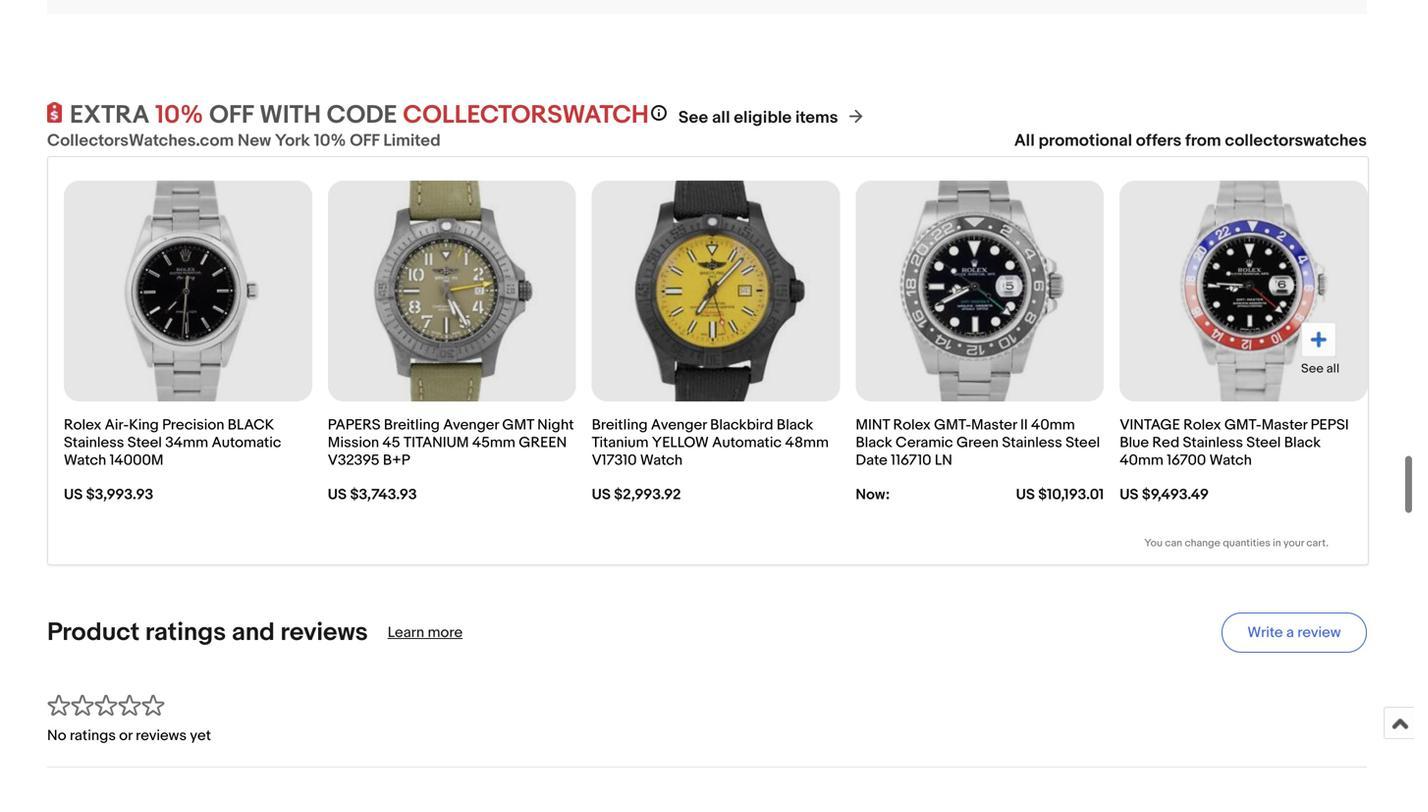 Task type: describe. For each thing, give the bounding box(es) containing it.
$2,993.92
[[614, 486, 681, 504]]

learn more
[[388, 624, 463, 642]]

us for us $2,993.92
[[592, 486, 611, 504]]

eligible
[[734, 108, 792, 128]]

master for steel
[[1262, 417, 1308, 434]]

$9,493.49
[[1143, 486, 1210, 504]]

precision
[[162, 417, 224, 434]]

see for see all eligible items
[[679, 108, 709, 128]]

new
[[238, 131, 271, 151]]

see all link
[[1302, 322, 1340, 377]]

quantities
[[1224, 538, 1271, 550]]

you
[[1145, 538, 1163, 550]]

avenger inside the breitling avenger blackbird black titanium yellow automatic 48mm v17310 watch
[[651, 417, 707, 434]]

green
[[957, 434, 999, 452]]

40mm inside 'mint rolex gmt-master ii 40mm black ceramic green stainless steel date 116710 ln'
[[1032, 417, 1076, 434]]

breitling inside papers breitling avenger gmt night mission 45 titanium 45mm green v32395 b+p
[[384, 417, 440, 434]]

us $9,493.49
[[1120, 486, 1210, 504]]

blackbird
[[711, 417, 774, 434]]

v17310
[[592, 452, 637, 470]]

$10,193.01
[[1039, 486, 1105, 504]]

king
[[129, 417, 159, 434]]

your
[[1284, 538, 1305, 550]]

items
[[796, 108, 839, 128]]

mission
[[328, 434, 379, 452]]

all for see all eligible items
[[712, 108, 731, 128]]

black inside the breitling avenger blackbird black titanium yellow automatic 48mm v17310 watch
[[777, 417, 814, 434]]

all for see all
[[1327, 362, 1340, 377]]

$3,993.93
[[86, 486, 154, 504]]

change
[[1185, 538, 1221, 550]]

code
[[327, 100, 398, 131]]

$3,743.93
[[350, 486, 417, 504]]

mint
[[856, 417, 890, 434]]

reviews for or
[[136, 728, 187, 745]]

and
[[232, 618, 275, 648]]

collectorswatches.com
[[47, 131, 234, 151]]

steel inside rolex air-king precision black stainless steel 34mm automatic watch 14000m
[[128, 434, 162, 452]]

vintage
[[1120, 417, 1181, 434]]

ceramic
[[896, 434, 954, 452]]

us for us $3,743.93
[[328, 486, 347, 504]]

write a review
[[1248, 624, 1342, 642]]

stainless inside 'vintage rolex gmt-master pepsi blue red stainless steel black 40mm 16700 watch'
[[1184, 434, 1244, 452]]

40mm inside 'vintage rolex gmt-master pepsi blue red stainless steel black 40mm 16700 watch'
[[1120, 452, 1164, 470]]

b+p
[[383, 452, 410, 470]]

green
[[519, 434, 567, 452]]

0 horizontal spatial 10%
[[155, 100, 204, 131]]

rolex for mint
[[894, 417, 931, 434]]

all promotional offers from collectorswatches link
[[1015, 131, 1368, 151]]

york
[[275, 131, 310, 151]]

date
[[856, 452, 888, 470]]

learn
[[388, 624, 425, 642]]

breitling avenger blackbird black titanium yellow automatic 48mm v17310 watch link
[[592, 407, 841, 472]]

in
[[1274, 538, 1282, 550]]

titanium
[[404, 434, 469, 452]]

now:
[[856, 486, 891, 504]]

yet
[[190, 728, 211, 745]]

papers breitling avenger gmt night mission 45 titanium 45mm green v32395 b+p
[[328, 417, 574, 470]]

all
[[1015, 131, 1035, 151]]

night
[[538, 417, 574, 434]]

see all eligible items link
[[679, 108, 839, 128]]

vintage rolex gmt-master pepsi blue red stainless steel black 40mm 16700 watch link
[[1120, 407, 1369, 472]]

more
[[428, 624, 463, 642]]

rolex inside rolex air-king precision black stainless steel 34mm automatic watch 14000m
[[64, 417, 102, 434]]

gmt
[[503, 417, 534, 434]]

write a review link
[[1222, 613, 1368, 653]]

watch inside 'vintage rolex gmt-master pepsi blue red stainless steel black 40mm 16700 watch'
[[1210, 452, 1253, 470]]

product
[[47, 618, 140, 648]]

titanium
[[592, 434, 649, 452]]

automatic inside the breitling avenger blackbird black titanium yellow automatic 48mm v17310 watch
[[712, 434, 782, 452]]

mint rolex gmt-master ii 40mm black ceramic green stainless steel date 116710 ln link
[[856, 407, 1105, 472]]

air-
[[105, 417, 129, 434]]

1 horizontal spatial 10%
[[314, 131, 346, 151]]

1 horizontal spatial off
[[350, 131, 380, 151]]

pepsi
[[1311, 417, 1350, 434]]

steel inside 'mint rolex gmt-master ii 40mm black ceramic green stainless steel date 116710 ln'
[[1066, 434, 1101, 452]]

gmt- for stainless
[[1225, 417, 1262, 434]]

ratings for no
[[70, 728, 116, 745]]

stainless inside rolex air-king precision black stainless steel 34mm automatic watch 14000m
[[64, 434, 124, 452]]

product ratings and reviews
[[47, 618, 368, 648]]

breitling avenger blackbird black titanium yellow automatic 48mm v17310 watch
[[592, 417, 829, 470]]

write
[[1248, 624, 1284, 642]]

collectorswatch
[[403, 100, 649, 131]]

cart.
[[1307, 538, 1329, 550]]

us $10,193.01
[[1017, 486, 1105, 504]]



Task type: locate. For each thing, give the bounding box(es) containing it.
34mm
[[165, 434, 208, 452]]

2 horizontal spatial rolex
[[1184, 417, 1222, 434]]

1 horizontal spatial black
[[856, 434, 893, 452]]

2 avenger from the left
[[651, 417, 707, 434]]

black inside 'mint rolex gmt-master ii 40mm black ceramic green stainless steel date 116710 ln'
[[856, 434, 893, 452]]

us left '$3,993.93'
[[64, 486, 83, 504]]

rolex left "air-"
[[64, 417, 102, 434]]

see left eligible on the right top
[[679, 108, 709, 128]]

116710
[[891, 452, 932, 470]]

mint rolex gmt-master ii 40mm black ceramic green stainless steel date 116710 ln
[[856, 417, 1101, 470]]

1 horizontal spatial all
[[1327, 362, 1340, 377]]

reviews
[[281, 618, 368, 648], [136, 728, 187, 745]]

0 horizontal spatial avenger
[[443, 417, 499, 434]]

all left eligible on the right top
[[712, 108, 731, 128]]

1 horizontal spatial stainless
[[1003, 434, 1063, 452]]

0 horizontal spatial automatic
[[212, 434, 282, 452]]

0 horizontal spatial breitling
[[384, 417, 440, 434]]

1 stainless from the left
[[64, 434, 124, 452]]

reviews right and
[[281, 618, 368, 648]]

black inside 'vintage rolex gmt-master pepsi blue red stainless steel black 40mm 16700 watch'
[[1285, 434, 1322, 452]]

reviews right or
[[136, 728, 187, 745]]

from
[[1186, 131, 1222, 151]]

black left ceramic
[[856, 434, 893, 452]]

see for see all
[[1302, 362, 1324, 377]]

2 horizontal spatial watch
[[1210, 452, 1253, 470]]

40mm right ii at bottom
[[1032, 417, 1076, 434]]

10% right extra on the left top
[[155, 100, 204, 131]]

0 horizontal spatial stainless
[[64, 434, 124, 452]]

watch for stainless
[[64, 452, 106, 470]]

1 horizontal spatial automatic
[[712, 434, 782, 452]]

1 horizontal spatial steel
[[1066, 434, 1101, 452]]

black
[[777, 417, 814, 434], [856, 434, 893, 452], [1285, 434, 1322, 452]]

can
[[1166, 538, 1183, 550]]

45mm
[[472, 434, 516, 452]]

2 horizontal spatial stainless
[[1184, 434, 1244, 452]]

0 horizontal spatial rolex
[[64, 417, 102, 434]]

no
[[47, 728, 66, 745]]

collectorswatches.com new york 10% off limited
[[47, 131, 441, 151]]

stainless inside 'mint rolex gmt-master ii 40mm black ceramic green stainless steel date 116710 ln'
[[1003, 434, 1063, 452]]

rolex air-king precision black stainless steel 34mm automatic watch 14000m
[[64, 417, 282, 470]]

steel left 'blue'
[[1066, 434, 1101, 452]]

1 horizontal spatial 40mm
[[1120, 452, 1164, 470]]

breitling inside the breitling avenger blackbird black titanium yellow automatic 48mm v17310 watch
[[592, 417, 648, 434]]

all
[[712, 108, 731, 128], [1327, 362, 1340, 377]]

us left $9,493.49
[[1120, 486, 1139, 504]]

1 automatic from the left
[[212, 434, 282, 452]]

breitling up the "v17310"
[[592, 417, 648, 434]]

1 horizontal spatial master
[[1262, 417, 1308, 434]]

off left limited on the left top of the page
[[350, 131, 380, 151]]

master left ii at bottom
[[972, 417, 1018, 434]]

avenger inside papers breitling avenger gmt night mission 45 titanium 45mm green v32395 b+p
[[443, 417, 499, 434]]

2 rolex from the left
[[894, 417, 931, 434]]

red
[[1153, 434, 1180, 452]]

gmt- inside 'mint rolex gmt-master ii 40mm black ceramic green stainless steel date 116710 ln'
[[935, 417, 972, 434]]

2 stainless from the left
[[1003, 434, 1063, 452]]

extra
[[70, 100, 150, 131]]

watch up "us $3,993.93"
[[64, 452, 106, 470]]

off
[[209, 100, 254, 131], [350, 131, 380, 151]]

gmt- up ln
[[935, 417, 972, 434]]

see up pepsi
[[1302, 362, 1324, 377]]

ratings for product
[[145, 618, 226, 648]]

watch inside rolex air-king precision black stainless steel 34mm automatic watch 14000m
[[64, 452, 106, 470]]

collectorswatches
[[1226, 131, 1368, 151]]

0 vertical spatial 40mm
[[1032, 417, 1076, 434]]

rolex for vintage
[[1184, 417, 1222, 434]]

us left $10,193.01
[[1017, 486, 1036, 504]]

all up pepsi
[[1327, 362, 1340, 377]]

0 horizontal spatial master
[[972, 417, 1018, 434]]

3 steel from the left
[[1247, 434, 1282, 452]]

watch for yellow
[[641, 452, 683, 470]]

breitling up b+p
[[384, 417, 440, 434]]

rolex inside 'vintage rolex gmt-master pepsi blue red stainless steel black 40mm 16700 watch'
[[1184, 417, 1222, 434]]

16700
[[1168, 452, 1207, 470]]

master left pepsi
[[1262, 417, 1308, 434]]

us down the "v17310"
[[592, 486, 611, 504]]

us $3,993.93
[[64, 486, 154, 504]]

1 breitling from the left
[[384, 417, 440, 434]]

rolex inside 'mint rolex gmt-master ii 40mm black ceramic green stainless steel date 116710 ln'
[[894, 417, 931, 434]]

0 horizontal spatial black
[[777, 417, 814, 434]]

learn more link
[[388, 624, 463, 642]]

2 us from the left
[[328, 486, 347, 504]]

review
[[1298, 624, 1342, 642]]

you can change quantities in your cart.
[[1145, 538, 1329, 550]]

1 avenger from the left
[[443, 417, 499, 434]]

1 horizontal spatial ratings
[[145, 618, 226, 648]]

gmt- right 'red'
[[1225, 417, 1262, 434]]

5 us from the left
[[1120, 486, 1139, 504]]

steel
[[128, 434, 162, 452], [1066, 434, 1101, 452], [1247, 434, 1282, 452]]

0 horizontal spatial off
[[209, 100, 254, 131]]

ratings left or
[[70, 728, 116, 745]]

reviews for and
[[281, 618, 368, 648]]

1 vertical spatial all
[[1327, 362, 1340, 377]]

ln
[[935, 452, 953, 470]]

limited
[[384, 131, 441, 151]]

0 horizontal spatial gmt-
[[935, 417, 972, 434]]

stainless right green
[[1003, 434, 1063, 452]]

black
[[228, 417, 274, 434]]

2 horizontal spatial steel
[[1247, 434, 1282, 452]]

1 horizontal spatial avenger
[[651, 417, 707, 434]]

1 us from the left
[[64, 486, 83, 504]]

14000m
[[110, 452, 164, 470]]

us down v32395
[[328, 486, 347, 504]]

45
[[383, 434, 400, 452]]

0 horizontal spatial 40mm
[[1032, 417, 1076, 434]]

watch inside the breitling avenger blackbird black titanium yellow automatic 48mm v17310 watch
[[641, 452, 683, 470]]

10% right york
[[314, 131, 346, 151]]

automatic left 48mm
[[712, 434, 782, 452]]

us $2,993.92
[[592, 486, 681, 504]]

0 horizontal spatial ratings
[[70, 728, 116, 745]]

avenger left gmt
[[443, 417, 499, 434]]

40mm
[[1032, 417, 1076, 434], [1120, 452, 1164, 470]]

stainless
[[64, 434, 124, 452], [1003, 434, 1063, 452], [1184, 434, 1244, 452]]

master inside 'vintage rolex gmt-master pepsi blue red stainless steel black 40mm 16700 watch'
[[1262, 417, 1308, 434]]

papers breitling avenger gmt night mission 45 titanium 45mm green v32395 b+p link
[[328, 407, 576, 472]]

watch up $2,993.92
[[641, 452, 683, 470]]

master
[[972, 417, 1018, 434], [1262, 417, 1308, 434]]

ratings
[[145, 618, 226, 648], [70, 728, 116, 745]]

master inside 'mint rolex gmt-master ii 40mm black ceramic green stainless steel date 116710 ln'
[[972, 417, 1018, 434]]

2 steel from the left
[[1066, 434, 1101, 452]]

steel inside 'vintage rolex gmt-master pepsi blue red stainless steel black 40mm 16700 watch'
[[1247, 434, 1282, 452]]

1 vertical spatial 40mm
[[1120, 452, 1164, 470]]

steel left 34mm
[[128, 434, 162, 452]]

automatic inside rolex air-king precision black stainless steel 34mm automatic watch 14000m
[[212, 434, 282, 452]]

watch right 16700
[[1210, 452, 1253, 470]]

0 horizontal spatial all
[[712, 108, 731, 128]]

1 gmt- from the left
[[935, 417, 972, 434]]

rolex up 16700
[[1184, 417, 1222, 434]]

with
[[259, 100, 321, 131]]

1 master from the left
[[972, 417, 1018, 434]]

rolex
[[64, 417, 102, 434], [894, 417, 931, 434], [1184, 417, 1222, 434]]

3 stainless from the left
[[1184, 434, 1244, 452]]

0 vertical spatial all
[[712, 108, 731, 128]]

all promotional offers from collectorswatches
[[1015, 131, 1368, 151]]

2 gmt- from the left
[[1225, 417, 1262, 434]]

see
[[679, 108, 709, 128], [1302, 362, 1324, 377]]

ii
[[1021, 417, 1028, 434]]

48mm
[[786, 434, 829, 452]]

us
[[64, 486, 83, 504], [328, 486, 347, 504], [592, 486, 611, 504], [1017, 486, 1036, 504], [1120, 486, 1139, 504]]

1 vertical spatial see
[[1302, 362, 1324, 377]]

0 horizontal spatial steel
[[128, 434, 162, 452]]

1 steel from the left
[[128, 434, 162, 452]]

avenger right titanium
[[651, 417, 707, 434]]

gmt- for ceramic
[[935, 417, 972, 434]]

40mm down "vintage"
[[1120, 452, 1164, 470]]

promotional
[[1039, 131, 1133, 151]]

gmt-
[[935, 417, 972, 434], [1225, 417, 1262, 434]]

1 horizontal spatial watch
[[641, 452, 683, 470]]

black down see all
[[1285, 434, 1322, 452]]

yellow
[[652, 434, 709, 452]]

papers
[[328, 417, 381, 434]]

us for us $10,193.01
[[1017, 486, 1036, 504]]

blue
[[1120, 434, 1150, 452]]

ratings left and
[[145, 618, 226, 648]]

2 horizontal spatial black
[[1285, 434, 1322, 452]]

2 watch from the left
[[641, 452, 683, 470]]

us $3,743.93
[[328, 486, 417, 504]]

offers
[[1137, 131, 1182, 151]]

2 automatic from the left
[[712, 434, 782, 452]]

us for us $3,993.93
[[64, 486, 83, 504]]

watch
[[64, 452, 106, 470], [641, 452, 683, 470], [1210, 452, 1253, 470]]

1 watch from the left
[[64, 452, 106, 470]]

off left with in the top left of the page
[[209, 100, 254, 131]]

0 horizontal spatial watch
[[64, 452, 106, 470]]

master for green
[[972, 417, 1018, 434]]

no ratings or reviews yet
[[47, 728, 211, 745]]

0 horizontal spatial see
[[679, 108, 709, 128]]

stainless left king
[[64, 434, 124, 452]]

or
[[119, 728, 132, 745]]

3 watch from the left
[[1210, 452, 1253, 470]]

automatic
[[212, 434, 282, 452], [712, 434, 782, 452]]

1 horizontal spatial rolex
[[894, 417, 931, 434]]

1 horizontal spatial breitling
[[592, 417, 648, 434]]

gmt- inside 'vintage rolex gmt-master pepsi blue red stainless steel black 40mm 16700 watch'
[[1225, 417, 1262, 434]]

2 breitling from the left
[[592, 417, 648, 434]]

1 horizontal spatial gmt-
[[1225, 417, 1262, 434]]

3 us from the left
[[592, 486, 611, 504]]

1 vertical spatial ratings
[[70, 728, 116, 745]]

us for us $9,493.49
[[1120, 486, 1139, 504]]

0 vertical spatial see
[[679, 108, 709, 128]]

0 vertical spatial ratings
[[145, 618, 226, 648]]

stainless right 'red'
[[1184, 434, 1244, 452]]

0 horizontal spatial reviews
[[136, 728, 187, 745]]

a
[[1287, 624, 1295, 642]]

10%
[[155, 100, 204, 131], [314, 131, 346, 151]]

vintage rolex gmt-master pepsi blue red stainless steel black 40mm 16700 watch
[[1120, 417, 1350, 470]]

3 rolex from the left
[[1184, 417, 1222, 434]]

1 rolex from the left
[[64, 417, 102, 434]]

rolex air-king precision black stainless steel 34mm automatic watch 14000m link
[[64, 407, 312, 472]]

black right blackbird
[[777, 417, 814, 434]]

avenger
[[443, 417, 499, 434], [651, 417, 707, 434]]

1 horizontal spatial see
[[1302, 362, 1324, 377]]

0 vertical spatial reviews
[[281, 618, 368, 648]]

1 vertical spatial reviews
[[136, 728, 187, 745]]

1 horizontal spatial reviews
[[281, 618, 368, 648]]

see all
[[1302, 362, 1340, 377]]

rolex up 116710
[[894, 417, 931, 434]]

v32395
[[328, 452, 380, 470]]

extra 10% off with code collectorswatch
[[70, 100, 649, 131]]

4 us from the left
[[1017, 486, 1036, 504]]

breitling
[[384, 417, 440, 434], [592, 417, 648, 434]]

see all eligible items
[[679, 108, 839, 128]]

2 master from the left
[[1262, 417, 1308, 434]]

automatic right 34mm
[[212, 434, 282, 452]]

see inside see all link
[[1302, 362, 1324, 377]]

steel left pepsi
[[1247, 434, 1282, 452]]



Task type: vqa. For each thing, say whether or not it's contained in the screenshot.
the bottommost 40mm
yes



